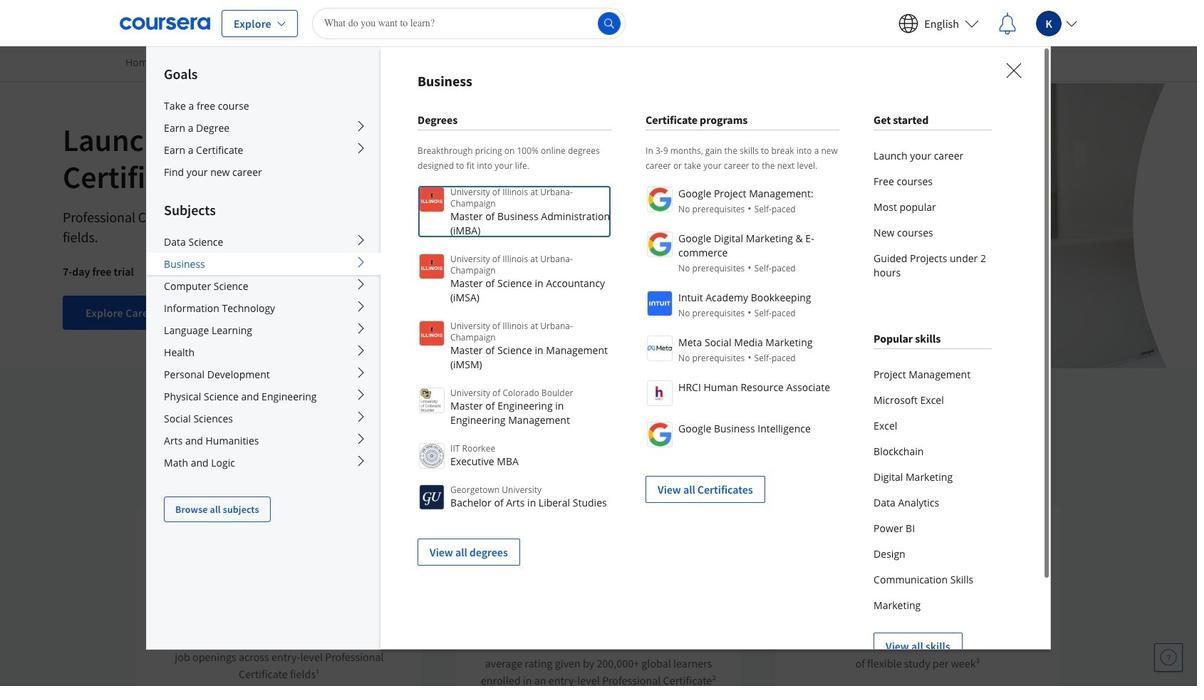 Task type: locate. For each thing, give the bounding box(es) containing it.
1 vertical spatial university of illinois at urbana-champaign logo image
[[419, 254, 445, 279]]

help center image
[[1160, 649, 1177, 666]]

partnername logo image
[[647, 187, 673, 212], [647, 232, 673, 257], [647, 291, 673, 316], [647, 336, 673, 361], [647, 381, 673, 406], [647, 422, 673, 448]]

1 university of illinois at urbana-champaign logo image from the top
[[419, 187, 445, 212]]

What do you want to learn? text field
[[312, 7, 626, 39]]

university of colorado boulder logo image
[[419, 388, 445, 413]]

2 horizontal spatial list item
[[874, 619, 992, 660]]

group
[[146, 46, 1051, 686]]

2 vertical spatial list item
[[874, 619, 992, 660]]

iit roorkee logo image
[[419, 443, 445, 469]]

0 vertical spatial list item
[[646, 462, 840, 503]]

0 vertical spatial university of illinois at urbana-champaign logo image
[[419, 187, 445, 212]]

coursera image
[[120, 12, 210, 35]]

list item
[[646, 462, 840, 503], [418, 525, 612, 566], [874, 619, 992, 660]]

5 partnername logo image from the top
[[647, 381, 673, 406]]

university of illinois at urbana-champaign logo image
[[419, 187, 445, 212], [419, 254, 445, 279], [419, 321, 445, 346]]

georgetown university logo image
[[419, 485, 445, 510]]

1 partnername logo image from the top
[[647, 187, 673, 212]]

None search field
[[312, 7, 626, 39]]

4 partnername logo image from the top
[[647, 336, 673, 361]]

explore menu element
[[147, 47, 381, 522]]

2 vertical spatial university of illinois at urbana-champaign logo image
[[419, 321, 445, 346]]

1 vertical spatial list item
[[418, 525, 612, 566]]

1 horizontal spatial list item
[[646, 462, 840, 503]]

list
[[874, 143, 992, 286], [418, 185, 612, 566], [646, 185, 840, 503], [874, 362, 992, 660]]

3 partnername logo image from the top
[[647, 291, 673, 316]]



Task type: describe. For each thing, give the bounding box(es) containing it.
2 university of illinois at urbana-champaign logo image from the top
[[419, 254, 445, 279]]

3 university of illinois at urbana-champaign logo image from the top
[[419, 321, 445, 346]]

0 horizontal spatial list item
[[418, 525, 612, 566]]

6 partnername logo image from the top
[[647, 422, 673, 448]]

2 partnername logo image from the top
[[647, 232, 673, 257]]



Task type: vqa. For each thing, say whether or not it's contained in the screenshot.
list
yes



